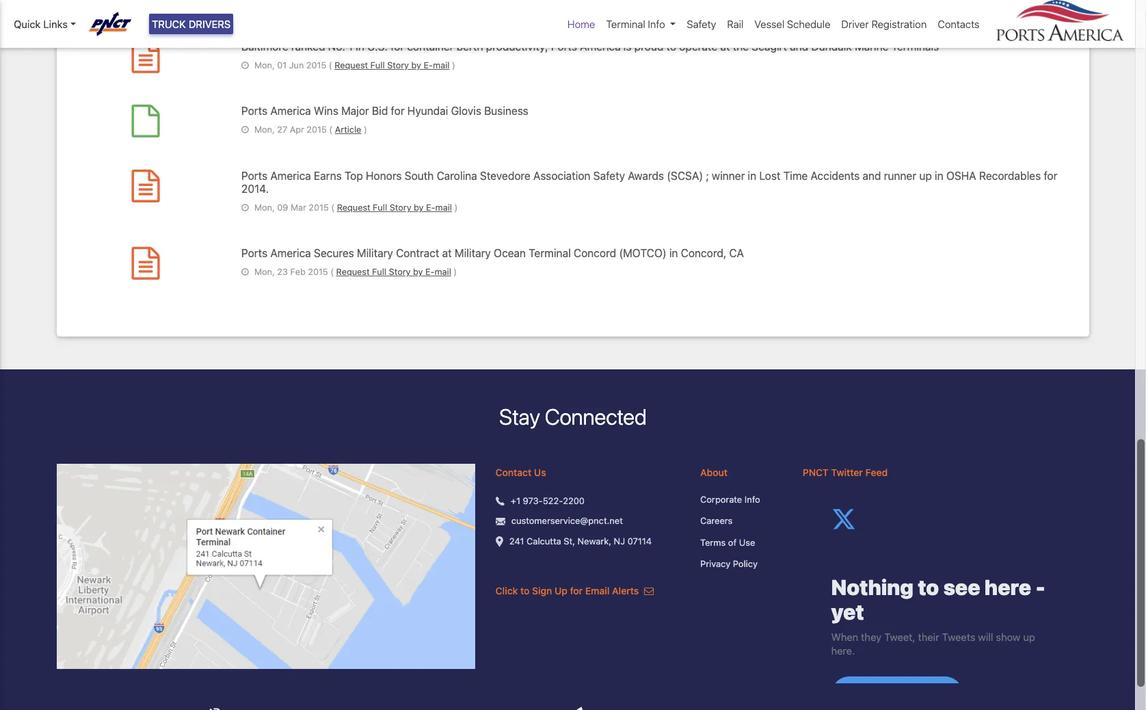 Task type: describe. For each thing, give the bounding box(es) containing it.
request full story by e-mail link for contract
[[336, 267, 452, 277]]

safety link
[[682, 11, 722, 37]]

+1 973-522-2200
[[511, 495, 585, 506]]

clock o image for ports america wins major bid for hyundai glovis business
[[242, 126, 249, 135]]

clock o image for ports america secures military contract at military ocean terminal concord (motco) in concord, ca
[[242, 269, 249, 277]]

apr
[[290, 125, 304, 135]]

newark,
[[578, 536, 612, 547]]

ca
[[730, 247, 744, 260]]

operate
[[680, 40, 718, 53]]

0 vertical spatial to
[[667, 40, 677, 53]]

0 vertical spatial safety
[[687, 18, 717, 30]]

( for wins
[[329, 125, 333, 135]]

click to sign up for email alerts link
[[496, 585, 654, 597]]

stay connected
[[500, 403, 647, 429]]

feb
[[290, 267, 306, 277]]

in right the 1
[[356, 40, 365, 53]]

request full story by e-mail link for honors
[[337, 203, 452, 213]]

us
[[534, 467, 547, 478]]

dundalk
[[812, 40, 853, 53]]

) for south
[[455, 203, 458, 213]]

contact
[[496, 467, 532, 478]]

email
[[586, 585, 610, 597]]

alerts
[[613, 585, 639, 597]]

clock o image for ports america earns top honors south carolina stevedore association safety awards (scsa) ; winner in lost time accidents and runner up in osha recordables for 2014.
[[242, 204, 249, 213]]

twitter
[[832, 467, 864, 478]]

honors
[[366, 169, 402, 182]]

241
[[510, 536, 525, 547]]

request for 1
[[335, 60, 368, 71]]

connected
[[545, 403, 647, 429]]

st,
[[564, 536, 576, 547]]

no.
[[328, 40, 345, 53]]

mail for military
[[435, 267, 452, 277]]

recordables
[[980, 169, 1042, 182]]

ocean
[[494, 247, 526, 260]]

jun
[[289, 60, 304, 71]]

story for in
[[387, 60, 409, 71]]

rail link
[[722, 11, 750, 37]]

contacts
[[938, 18, 980, 30]]

time
[[784, 169, 808, 182]]

( for secures
[[331, 267, 334, 277]]

mon, for ports america secures military contract at military ocean terminal concord (motco) in concord, ca
[[255, 267, 275, 277]]

quick links link
[[14, 16, 76, 32]]

01
[[277, 60, 287, 71]]

for right 'up'
[[570, 585, 583, 597]]

seagirt
[[752, 40, 788, 53]]

(scsa)
[[667, 169, 704, 182]]

baltimore ranked no. 1 in u.s. for container berth productivity; ports america is proud to operate at the seagirt and dundalk marine terminals
[[242, 40, 940, 53]]

2015 for earns
[[309, 203, 329, 213]]

bid
[[372, 105, 388, 117]]

hyundai
[[408, 105, 449, 117]]

article link
[[335, 125, 362, 135]]

america for ports america earns top honors south carolina stevedore association safety awards (scsa) ; winner in lost time accidents and runner up in osha recordables for 2014.
[[271, 169, 311, 182]]

0 horizontal spatial terminal
[[529, 247, 571, 260]]

feed
[[866, 467, 888, 478]]

ports for ports america secures military contract at military ocean terminal concord (motco) in concord, ca
[[242, 247, 268, 260]]

1 military from the left
[[357, 247, 393, 260]]

by for at
[[413, 267, 423, 277]]

request for top
[[337, 203, 371, 213]]

e- for military
[[426, 267, 435, 277]]

home
[[568, 18, 596, 30]]

for right u.s.
[[391, 40, 405, 53]]

) right article
[[364, 125, 367, 135]]

schedule
[[788, 18, 831, 30]]

up
[[555, 585, 568, 597]]

0 horizontal spatial at
[[443, 247, 452, 260]]

productivity;
[[486, 40, 549, 53]]

for right bid
[[391, 105, 405, 117]]

privacy
[[701, 559, 731, 570]]

mon, for ports america wins major bid for hyundai glovis business
[[255, 125, 275, 135]]

vessel schedule link
[[750, 11, 837, 37]]

request full story by e-mail link for in
[[335, 60, 450, 71]]

terms of use
[[701, 537, 756, 548]]

stevedore
[[480, 169, 531, 182]]

berth
[[457, 40, 483, 53]]

article
[[335, 125, 362, 135]]

contacts link
[[933, 11, 986, 37]]

privacy policy
[[701, 559, 758, 570]]

mar
[[291, 203, 306, 213]]

terms of use link
[[701, 537, 783, 550]]

info for terminal info
[[648, 18, 666, 30]]

nj
[[614, 536, 626, 547]]

home link
[[563, 11, 601, 37]]

major
[[342, 105, 369, 117]]

23
[[277, 267, 288, 277]]

mon, for baltimore ranked no. 1 in u.s. for container berth productivity; ports america is proud to operate at the seagirt and dundalk marine terminals
[[255, 60, 275, 71]]

accidents
[[811, 169, 860, 182]]

pnct
[[803, 467, 829, 478]]

america for ports america wins major bid for hyundai glovis business
[[271, 105, 311, 117]]

driver registration
[[842, 18, 928, 30]]

request for military
[[336, 267, 370, 277]]

america for ports america secures military contract at military ocean terminal concord (motco) in concord, ca
[[271, 247, 311, 260]]

concord
[[574, 247, 617, 260]]

in right the up
[[935, 169, 944, 182]]

clock o image
[[242, 62, 249, 70]]

1 vertical spatial to
[[521, 585, 530, 597]]

e- for for
[[424, 60, 433, 71]]

terminal info link
[[601, 11, 682, 37]]

safety inside ports america earns top honors south carolina stevedore association safety awards (scsa) ; winner in lost time accidents and runner up in osha recordables for 2014.
[[594, 169, 625, 182]]

mon, 23 feb 2015                                                                                                                                                             ( request full story by e-mail )
[[255, 267, 457, 277]]

2 military from the left
[[455, 247, 491, 260]]

+1
[[511, 495, 521, 506]]

and inside ports america earns top honors south carolina stevedore association safety awards (scsa) ; winner in lost time accidents and runner up in osha recordables for 2014.
[[863, 169, 882, 182]]

up
[[920, 169, 933, 182]]

calcutta
[[527, 536, 562, 547]]

( for earns
[[331, 203, 335, 213]]

proud
[[635, 40, 664, 53]]

mail for for
[[433, 60, 450, 71]]

click to sign up for email alerts
[[496, 585, 642, 597]]

( for no.
[[329, 60, 332, 71]]

ports america earns top honors south carolina stevedore association safety awards (scsa) ; winner in lost time accidents and runner up in osha recordables for 2014.
[[242, 169, 1058, 195]]

policy
[[734, 559, 758, 570]]

mon, 01 jun 2015                                                                                                                                                             ( request full story by e-mail )
[[255, 60, 456, 71]]

container
[[407, 40, 454, 53]]

truck drivers link
[[149, 14, 234, 35]]

contract
[[396, 247, 440, 260]]

e- for carolina
[[426, 203, 436, 213]]

south
[[405, 169, 434, 182]]

+1 973-522-2200 link
[[511, 495, 585, 508]]



Task type: locate. For each thing, give the bounding box(es) containing it.
0 vertical spatial terminal
[[607, 18, 646, 30]]

request down top
[[337, 203, 371, 213]]

terminals
[[892, 40, 940, 53]]

3 mon, from the top
[[255, 203, 275, 213]]

1 vertical spatial by
[[414, 203, 424, 213]]

america
[[580, 40, 621, 53], [271, 105, 311, 117], [271, 169, 311, 182], [271, 247, 311, 260]]

careers
[[701, 516, 733, 527]]

awards
[[628, 169, 664, 182]]

241 calcutta st, newark, nj 07114
[[510, 536, 652, 547]]

1 horizontal spatial to
[[667, 40, 677, 53]]

mon,
[[255, 60, 275, 71], [255, 125, 275, 135], [255, 203, 275, 213], [255, 267, 275, 277]]

1 vertical spatial clock o image
[[242, 204, 249, 213]]

2015
[[306, 60, 327, 71], [307, 125, 327, 135], [309, 203, 329, 213], [308, 267, 328, 277]]

2 clock o image from the top
[[242, 204, 249, 213]]

0 horizontal spatial and
[[790, 40, 809, 53]]

mail down 'contract'
[[435, 267, 452, 277]]

2015 for wins
[[307, 125, 327, 135]]

by for south
[[414, 203, 424, 213]]

terminal info
[[607, 18, 666, 30]]

request down the 1
[[335, 60, 368, 71]]

corporate info link
[[701, 493, 783, 507]]

2015 for secures
[[308, 267, 328, 277]]

241 calcutta st, newark, nj 07114 link
[[510, 535, 652, 548]]

1 horizontal spatial info
[[745, 494, 761, 505]]

ports for ports america wins major bid for hyundai glovis business
[[242, 105, 268, 117]]

secures
[[314, 247, 354, 260]]

in left lost
[[748, 169, 757, 182]]

e- down container
[[424, 60, 433, 71]]

1 horizontal spatial safety
[[687, 18, 717, 30]]

0 vertical spatial by
[[412, 60, 422, 71]]

ports
[[551, 40, 578, 53], [242, 105, 268, 117], [242, 169, 268, 182], [242, 247, 268, 260]]

rail
[[728, 18, 744, 30]]

marine
[[855, 40, 889, 53]]

mail down container
[[433, 60, 450, 71]]

2015 right mar
[[309, 203, 329, 213]]

truck drivers
[[152, 18, 231, 30]]

terminal inside terminal info link
[[607, 18, 646, 30]]

click
[[496, 585, 518, 597]]

america up 'feb'
[[271, 247, 311, 260]]

ports america secures military contract at military ocean terminal concord (motco) in concord, ca
[[242, 247, 744, 260]]

2 vertical spatial by
[[413, 267, 423, 277]]

) for at
[[454, 267, 457, 277]]

association
[[534, 169, 591, 182]]

info
[[648, 18, 666, 30], [745, 494, 761, 505]]

story for honors
[[390, 203, 412, 213]]

story down u.s.
[[387, 60, 409, 71]]

( down secures
[[331, 267, 334, 277]]

1 horizontal spatial terminal
[[607, 18, 646, 30]]

1 vertical spatial full
[[373, 203, 387, 213]]

full for contract
[[372, 267, 387, 277]]

registration
[[872, 18, 928, 30]]

0 vertical spatial clock o image
[[242, 126, 249, 135]]

request full story by e-mail link
[[335, 60, 450, 71], [337, 203, 452, 213], [336, 267, 452, 277]]

1 vertical spatial request full story by e-mail link
[[337, 203, 452, 213]]

mail down carolina
[[436, 203, 452, 213]]

to left sign
[[521, 585, 530, 597]]

sign in image
[[205, 706, 220, 710]]

story down honors
[[390, 203, 412, 213]]

(
[[329, 60, 332, 71], [329, 125, 333, 135], [331, 203, 335, 213], [331, 267, 334, 277]]

(motco)
[[620, 247, 667, 260]]

0 vertical spatial story
[[387, 60, 409, 71]]

for inside ports america earns top honors south carolina stevedore association safety awards (scsa) ; winner in lost time accidents and runner up in osha recordables for 2014.
[[1045, 169, 1058, 182]]

1 horizontal spatial at
[[721, 40, 730, 53]]

4 mon, from the top
[[255, 267, 275, 277]]

0 vertical spatial e-
[[424, 60, 433, 71]]

1 vertical spatial mail
[[436, 203, 452, 213]]

2 vertical spatial request full story by e-mail link
[[336, 267, 452, 277]]

2015 right apr
[[307, 125, 327, 135]]

military up mon, 23 feb 2015                                                                                                                                                             ( request full story by e-mail )
[[357, 247, 393, 260]]

safety
[[687, 18, 717, 30], [594, 169, 625, 182]]

earns
[[314, 169, 342, 182]]

envelope o image
[[645, 586, 654, 596]]

( down "earns"
[[331, 203, 335, 213]]

for
[[391, 40, 405, 53], [391, 105, 405, 117], [1045, 169, 1058, 182], [570, 585, 583, 597]]

0 horizontal spatial military
[[357, 247, 393, 260]]

2 vertical spatial mail
[[435, 267, 452, 277]]

1 clock o image from the top
[[242, 126, 249, 135]]

for right "recordables"
[[1045, 169, 1058, 182]]

info up 'careers' link
[[745, 494, 761, 505]]

vessel
[[755, 18, 785, 30]]

mon, left 27
[[255, 125, 275, 135]]

) for u.s.
[[452, 60, 456, 71]]

to right proud
[[667, 40, 677, 53]]

request full story by e-mail link down 'contract'
[[336, 267, 452, 277]]

clock o image
[[242, 126, 249, 135], [242, 204, 249, 213], [242, 269, 249, 277]]

1 horizontal spatial and
[[863, 169, 882, 182]]

customerservice@pnct.net link
[[512, 515, 623, 528]]

info for corporate info
[[745, 494, 761, 505]]

story down 'contract'
[[389, 267, 411, 277]]

clock o image down 2014.
[[242, 204, 249, 213]]

drivers
[[189, 18, 231, 30]]

2015 right 'feb'
[[308, 267, 328, 277]]

business
[[485, 105, 529, 117]]

terminal right the ocean
[[529, 247, 571, 260]]

2 vertical spatial clock o image
[[242, 269, 249, 277]]

and
[[790, 40, 809, 53], [863, 169, 882, 182]]

clock o image left 23
[[242, 269, 249, 277]]

terms
[[701, 537, 726, 548]]

e- down 'south'
[[426, 203, 436, 213]]

07114
[[628, 536, 652, 547]]

in left the concord,
[[670, 247, 679, 260]]

full
[[371, 60, 385, 71], [373, 203, 387, 213], [372, 267, 387, 277]]

ports down the home link at the top
[[551, 40, 578, 53]]

wins
[[314, 105, 339, 117]]

full for honors
[[373, 203, 387, 213]]

winner
[[712, 169, 745, 182]]

is
[[624, 40, 632, 53]]

by down 'contract'
[[413, 267, 423, 277]]

1 vertical spatial e-
[[426, 203, 436, 213]]

and down vessel schedule link
[[790, 40, 809, 53]]

1 vertical spatial info
[[745, 494, 761, 505]]

1
[[348, 40, 353, 53]]

by down 'south'
[[414, 203, 424, 213]]

stay
[[500, 403, 540, 429]]

lost
[[760, 169, 781, 182]]

0 vertical spatial full
[[371, 60, 385, 71]]

2 vertical spatial request
[[336, 267, 370, 277]]

mon, for ports america earns top honors south carolina stevedore association safety awards (scsa) ; winner in lost time accidents and runner up in osha recordables for 2014.
[[255, 203, 275, 213]]

terminal
[[607, 18, 646, 30], [529, 247, 571, 260]]

safety left awards
[[594, 169, 625, 182]]

quick links
[[14, 18, 68, 30]]

mail
[[433, 60, 450, 71], [436, 203, 452, 213], [435, 267, 452, 277]]

ports inside ports america earns top honors south carolina stevedore association safety awards (scsa) ; winner in lost time accidents and runner up in osha recordables for 2014.
[[242, 169, 268, 182]]

2200
[[563, 495, 585, 506]]

america left "is"
[[580, 40, 621, 53]]

america inside ports america earns top honors south carolina stevedore association safety awards (scsa) ; winner in lost time accidents and runner up in osha recordables for 2014.
[[271, 169, 311, 182]]

request
[[335, 60, 368, 71], [337, 203, 371, 213], [336, 267, 370, 277]]

1 vertical spatial story
[[390, 203, 412, 213]]

america up apr
[[271, 105, 311, 117]]

1 mon, from the top
[[255, 60, 275, 71]]

0 vertical spatial info
[[648, 18, 666, 30]]

quick
[[14, 18, 41, 30]]

ports down clock o icon
[[242, 105, 268, 117]]

ports up 2014.
[[242, 169, 268, 182]]

mail for carolina
[[436, 203, 452, 213]]

by down container
[[412, 60, 422, 71]]

corporate info
[[701, 494, 761, 505]]

request down secures
[[336, 267, 370, 277]]

top
[[345, 169, 363, 182]]

0 vertical spatial mail
[[433, 60, 450, 71]]

0 vertical spatial request
[[335, 60, 368, 71]]

of
[[729, 537, 737, 548]]

careers link
[[701, 515, 783, 528]]

osha
[[947, 169, 977, 182]]

3 clock o image from the top
[[242, 269, 249, 277]]

0 horizontal spatial safety
[[594, 169, 625, 182]]

and left runner
[[863, 169, 882, 182]]

america up mar
[[271, 169, 311, 182]]

story for contract
[[389, 267, 411, 277]]

27
[[277, 125, 288, 135]]

0 vertical spatial at
[[721, 40, 730, 53]]

2 mon, from the top
[[255, 125, 275, 135]]

1 vertical spatial safety
[[594, 169, 625, 182]]

2015 right jun on the left of page
[[306, 60, 327, 71]]

truck
[[152, 18, 186, 30]]

at left the
[[721, 40, 730, 53]]

2 vertical spatial full
[[372, 267, 387, 277]]

09
[[277, 203, 288, 213]]

mon, left 01
[[255, 60, 275, 71]]

info up proud
[[648, 18, 666, 30]]

privacy policy link
[[701, 558, 783, 571]]

contact us
[[496, 467, 547, 478]]

request full story by e-mail link down honors
[[337, 203, 452, 213]]

mon, left 09
[[255, 203, 275, 213]]

1 vertical spatial request
[[337, 203, 371, 213]]

in
[[356, 40, 365, 53], [748, 169, 757, 182], [935, 169, 944, 182], [670, 247, 679, 260]]

use
[[740, 537, 756, 548]]

0 vertical spatial and
[[790, 40, 809, 53]]

at right 'contract'
[[443, 247, 452, 260]]

1 vertical spatial at
[[443, 247, 452, 260]]

driver registration link
[[837, 11, 933, 37]]

sign
[[532, 585, 553, 597]]

) down carolina
[[455, 203, 458, 213]]

full for in
[[371, 60, 385, 71]]

1 horizontal spatial military
[[455, 247, 491, 260]]

vessel schedule
[[755, 18, 831, 30]]

clock o image left 27
[[242, 126, 249, 135]]

2015 for no.
[[306, 60, 327, 71]]

request full story by e-mail link down u.s.
[[335, 60, 450, 71]]

military left the ocean
[[455, 247, 491, 260]]

mon, 27 apr 2015                                                                                                                                                             ( article )
[[255, 125, 367, 135]]

carolina
[[437, 169, 478, 182]]

customerservice@pnct.net
[[512, 516, 623, 527]]

2014.
[[242, 183, 269, 195]]

mon, left 23
[[255, 267, 275, 277]]

ports for ports america earns top honors south carolina stevedore association safety awards (scsa) ; winner in lost time accidents and runner up in osha recordables for 2014.
[[242, 169, 268, 182]]

) down container
[[452, 60, 456, 71]]

about
[[701, 467, 728, 478]]

0 horizontal spatial to
[[521, 585, 530, 597]]

0 vertical spatial request full story by e-mail link
[[335, 60, 450, 71]]

safety up operate
[[687, 18, 717, 30]]

0 horizontal spatial info
[[648, 18, 666, 30]]

e- down 'contract'
[[426, 267, 435, 277]]

1 vertical spatial and
[[863, 169, 882, 182]]

by for u.s.
[[412, 60, 422, 71]]

to
[[667, 40, 677, 53], [521, 585, 530, 597]]

2 vertical spatial e-
[[426, 267, 435, 277]]

story
[[387, 60, 409, 71], [390, 203, 412, 213], [389, 267, 411, 277]]

ports down 2014.
[[242, 247, 268, 260]]

2 vertical spatial story
[[389, 267, 411, 277]]

( left the article link
[[329, 125, 333, 135]]

) down ports america secures military contract at military ocean terminal concord (motco) in concord, ca
[[454, 267, 457, 277]]

1 vertical spatial terminal
[[529, 247, 571, 260]]

terminal up "is"
[[607, 18, 646, 30]]

mon, 09 mar 2015                                                                                                                                                             ( request full story by e-mail )
[[255, 203, 458, 213]]

by
[[412, 60, 422, 71], [414, 203, 424, 213], [413, 267, 423, 277]]

( down no. on the left
[[329, 60, 332, 71]]



Task type: vqa. For each thing, say whether or not it's contained in the screenshot.
or
no



